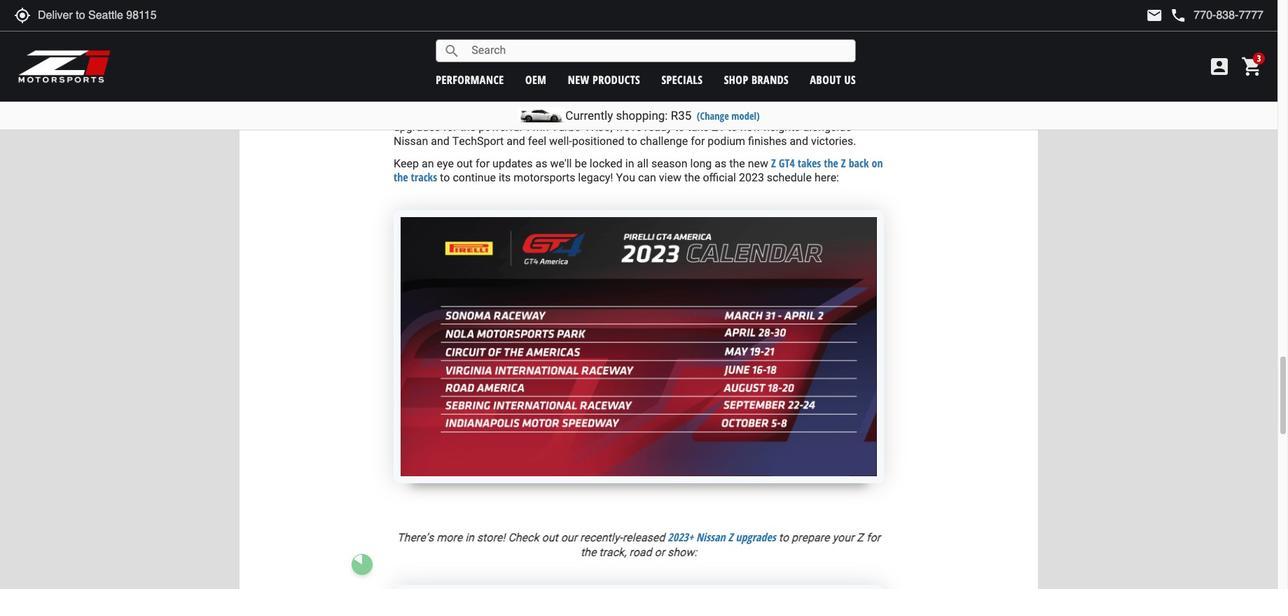 Task type: locate. For each thing, give the bounding box(es) containing it.
account_box
[[1209, 55, 1231, 78]]

1 as from the left
[[536, 157, 548, 170]]

road
[[630, 546, 652, 559]]

shopping:
[[616, 109, 668, 123]]

development
[[561, 106, 625, 119]]

be
[[575, 157, 587, 170]]

new products
[[568, 72, 641, 87]]

0 horizontal spatial our
[[440, 106, 456, 119]]

to inside to prepare your z for the track, road or show:
[[779, 531, 789, 545]]

legacy!
[[578, 171, 614, 184]]

performance up 'alongside'
[[775, 106, 839, 119]]

new
[[568, 72, 590, 87], [741, 120, 761, 134], [748, 157, 769, 170]]

our left recently-
[[561, 531, 578, 545]]

as up motorsports
[[536, 157, 548, 170]]

performance link
[[436, 72, 504, 87]]

0 horizontal spatial in
[[465, 531, 474, 545]]

out up "continue"
[[457, 157, 473, 170]]

out
[[457, 157, 473, 170], [542, 531, 558, 545]]

and down 'powerful'
[[507, 134, 525, 148]]

techsport and feel well-positioned to challenge for podium finishes and victories.
[[453, 134, 857, 148]]

finishes
[[749, 134, 787, 148]]

for
[[443, 120, 457, 134], [691, 134, 705, 148], [476, 157, 490, 170], [867, 531, 881, 545]]

to left the prepare
[[779, 531, 789, 545]]

z right 2023+
[[729, 530, 733, 545]]

1 horizontal spatial as
[[715, 157, 727, 170]]

1 horizontal spatial out
[[542, 531, 558, 545]]

z1
[[712, 120, 725, 134]]

continue
[[453, 171, 496, 184]]

out right check
[[542, 531, 558, 545]]

schedule
[[767, 171, 812, 184]]

1 horizontal spatial of
[[672, 106, 682, 119]]

your
[[833, 531, 855, 545]]

of up we're
[[628, 106, 638, 119]]

for right "your"
[[867, 531, 881, 545]]

keep
[[394, 157, 419, 170]]

1 vertical spatial new
[[741, 120, 761, 134]]

to
[[675, 120, 685, 134], [728, 120, 738, 134], [628, 134, 638, 148], [440, 171, 450, 184], [779, 531, 789, 545]]

of right "some"
[[672, 106, 682, 119]]

nissan right 2023+
[[697, 530, 726, 545]]

our
[[440, 106, 456, 119], [561, 531, 578, 545]]

on
[[872, 155, 883, 171]]

and
[[539, 106, 558, 119], [431, 134, 450, 148], [507, 134, 525, 148], [790, 134, 809, 148]]

challenge
[[640, 134, 688, 148]]

for down "take"
[[691, 134, 705, 148]]

0 vertical spatial our
[[440, 106, 456, 119]]

currently shopping: r35 (change model)
[[566, 109, 760, 123]]

between our vast knowledge and development of some of the highest-grade performance upgrades for the powerful twin turbo vr30, we're ready to take z1 to new heights alongside nissan and
[[394, 106, 855, 148]]

model)
[[732, 109, 760, 123]]

to right z1
[[728, 120, 738, 134]]

1 horizontal spatial our
[[561, 531, 578, 545]]

to prepare your z for the track, road or show:
[[581, 531, 884, 559]]

an
[[422, 157, 434, 170]]

new up development
[[568, 72, 590, 87]]

brands
[[752, 72, 789, 87]]

2023
[[739, 171, 765, 184]]

1 horizontal spatial in
[[626, 157, 635, 170]]

0 horizontal spatial as
[[536, 157, 548, 170]]

the up 2023
[[730, 157, 745, 170]]

highest-
[[704, 106, 743, 119]]

specials link
[[662, 72, 703, 87]]

for up techsport
[[443, 120, 457, 134]]

podium
[[708, 134, 746, 148]]

new down grade
[[741, 120, 761, 134]]

upgrades inside between our vast knowledge and development of some of the highest-grade performance upgrades for the powerful twin turbo vr30, we're ready to take z1 to new heights alongside nissan and
[[394, 120, 441, 134]]

takes
[[798, 155, 822, 171]]

vast
[[459, 106, 480, 119]]

knowledge
[[483, 106, 537, 119]]

to down eye
[[440, 171, 450, 184]]

its
[[499, 171, 511, 184]]

mail
[[1147, 7, 1164, 24]]

the down recently-
[[581, 546, 597, 559]]

upgrades left the prepare
[[736, 530, 776, 545]]

nissan up keep
[[394, 134, 428, 148]]

1 vertical spatial out
[[542, 531, 558, 545]]

the down long
[[685, 171, 700, 184]]

nissan
[[394, 134, 428, 148], [697, 530, 726, 545]]

1 vertical spatial our
[[561, 531, 578, 545]]

z inside to prepare your z for the track, road or show:
[[857, 531, 864, 545]]

1 horizontal spatial upgrades
[[736, 530, 776, 545]]

0 vertical spatial nissan
[[394, 134, 428, 148]]

1 horizontal spatial performance
[[775, 106, 839, 119]]

oem
[[526, 72, 547, 87]]

0 vertical spatial out
[[457, 157, 473, 170]]

in left "all"
[[626, 157, 635, 170]]

z
[[772, 155, 776, 171], [842, 155, 846, 171], [729, 530, 733, 545], [857, 531, 864, 545]]

2 vertical spatial new
[[748, 157, 769, 170]]

shop
[[724, 72, 749, 87]]

0 horizontal spatial upgrades
[[394, 120, 441, 134]]

performance
[[436, 72, 504, 87], [775, 106, 839, 119]]

0 horizontal spatial of
[[628, 106, 638, 119]]

upgrades
[[394, 120, 441, 134], [736, 530, 776, 545]]

1 vertical spatial performance
[[775, 106, 839, 119]]

ready
[[645, 120, 672, 134]]

some
[[641, 106, 669, 119]]

performance up vast
[[436, 72, 504, 87]]

0 vertical spatial upgrades
[[394, 120, 441, 134]]

upgrades down between
[[394, 120, 441, 134]]

z1 motorsports logo image
[[18, 49, 112, 84]]

search
[[444, 42, 461, 59]]

motorsports
[[514, 171, 576, 184]]

twin
[[525, 120, 549, 134]]

2023+ nissan z upgrades
[[665, 530, 776, 545]]

new inside between our vast knowledge and development of some of the highest-grade performance upgrades for the powerful twin turbo vr30, we're ready to take z1 to new heights alongside nissan and
[[741, 120, 761, 134]]

our left vast
[[440, 106, 456, 119]]

we're
[[616, 120, 642, 134]]

new up 2023
[[748, 157, 769, 170]]

phone link
[[1171, 7, 1264, 24]]

1 horizontal spatial nissan
[[697, 530, 726, 545]]

z right "your"
[[857, 531, 864, 545]]

in
[[626, 157, 635, 170], [465, 531, 474, 545]]

in right more
[[465, 531, 474, 545]]

1 vertical spatial upgrades
[[736, 530, 776, 545]]

locked
[[590, 157, 623, 170]]

as up official
[[715, 157, 727, 170]]

2023+ nissan z upgrades link
[[665, 530, 776, 545]]

0 horizontal spatial nissan
[[394, 134, 428, 148]]

there's more in store! check out our recently-released
[[397, 531, 665, 545]]

the down vast
[[460, 120, 476, 134]]

the
[[685, 106, 701, 119], [460, 120, 476, 134], [824, 155, 839, 171], [730, 157, 745, 170], [394, 169, 408, 185], [685, 171, 700, 184], [581, 546, 597, 559]]

my_location
[[14, 7, 31, 24]]

0 horizontal spatial performance
[[436, 72, 504, 87]]

well-
[[550, 134, 572, 148]]

1 vertical spatial nissan
[[697, 530, 726, 545]]



Task type: describe. For each thing, give the bounding box(es) containing it.
prepare
[[792, 531, 830, 545]]

we'll
[[550, 157, 572, 170]]

z gt4 takes the z back on the tracks link
[[394, 155, 886, 185]]

mail link
[[1147, 7, 1164, 24]]

show:
[[668, 546, 697, 559]]

us
[[845, 72, 857, 87]]

eye
[[437, 157, 454, 170]]

to continue its motorsports legacy! you can view the official 2023 schedule here:
[[437, 171, 840, 184]]

there's
[[397, 531, 434, 545]]

recently-
[[580, 531, 623, 545]]

feel
[[528, 134, 547, 148]]

r35
[[671, 109, 692, 123]]

1 of from the left
[[628, 106, 638, 119]]

(change
[[697, 109, 729, 123]]

victories.
[[811, 134, 857, 148]]

and up eye
[[431, 134, 450, 148]]

nissan inside between our vast knowledge and development of some of the highest-grade performance upgrades for the powerful twin turbo vr30, we're ready to take z1 to new heights alongside nissan and
[[394, 134, 428, 148]]

0 horizontal spatial out
[[457, 157, 473, 170]]

official
[[703, 171, 737, 184]]

the right takes
[[824, 155, 839, 171]]

back
[[849, 155, 869, 171]]

shopping_cart
[[1242, 55, 1264, 78]]

gt4
[[779, 155, 795, 171]]

the inside to prepare your z for the track, road or show:
[[581, 546, 597, 559]]

0 vertical spatial new
[[568, 72, 590, 87]]

shop brands link
[[724, 72, 789, 87]]

take
[[688, 120, 709, 134]]

(change model) link
[[697, 109, 760, 123]]

you
[[616, 171, 636, 184]]

keep an eye out for updates as we'll be locked in all season long as the new
[[394, 157, 772, 170]]

to down we're
[[628, 134, 638, 148]]

specials
[[662, 72, 703, 87]]

updates
[[493, 157, 533, 170]]

positioned
[[572, 134, 625, 148]]

between
[[394, 106, 437, 119]]

0 vertical spatial in
[[626, 157, 635, 170]]

1 vertical spatial in
[[465, 531, 474, 545]]

z left back
[[842, 155, 846, 171]]

2 of from the left
[[672, 106, 682, 119]]

0 vertical spatial performance
[[436, 72, 504, 87]]

products
[[593, 72, 641, 87]]

Search search field
[[461, 40, 856, 62]]

grade
[[743, 106, 772, 119]]

heights
[[764, 120, 801, 134]]

here:
[[815, 171, 840, 184]]

our inside between our vast knowledge and development of some of the highest-grade performance upgrades for the powerful twin turbo vr30, we're ready to take z1 to new heights alongside nissan and
[[440, 106, 456, 119]]

phone
[[1171, 7, 1187, 24]]

can
[[638, 171, 657, 184]]

view
[[659, 171, 682, 184]]

techsport
[[453, 134, 504, 148]]

about
[[811, 72, 842, 87]]

2023+
[[668, 530, 694, 545]]

shopping_cart link
[[1238, 55, 1264, 78]]

the left tracks
[[394, 169, 408, 185]]

for inside between our vast knowledge and development of some of the highest-grade performance upgrades for the powerful twin turbo vr30, we're ready to take z1 to new heights alongside nissan and
[[443, 120, 457, 134]]

z left gt4
[[772, 155, 776, 171]]

new products link
[[568, 72, 641, 87]]

about us
[[811, 72, 857, 87]]

track,
[[599, 546, 627, 559]]

oem link
[[526, 72, 547, 87]]

long
[[691, 157, 712, 170]]

more
[[437, 531, 463, 545]]

powerful
[[479, 120, 522, 134]]

season
[[652, 157, 688, 170]]

2 as from the left
[[715, 157, 727, 170]]

turbo
[[552, 120, 581, 134]]

z gt4 takes the z back on the tracks
[[394, 155, 886, 185]]

released
[[623, 531, 665, 545]]

to left "take"
[[675, 120, 685, 134]]

check
[[508, 531, 539, 545]]

for up "continue"
[[476, 157, 490, 170]]

and up twin
[[539, 106, 558, 119]]

alongside
[[804, 120, 852, 134]]

currently
[[566, 109, 613, 123]]

mail phone
[[1147, 7, 1187, 24]]

for inside to prepare your z for the track, road or show:
[[867, 531, 881, 545]]

or
[[655, 546, 665, 559]]

store!
[[477, 531, 506, 545]]

vr30,
[[584, 120, 613, 134]]

about us link
[[811, 72, 857, 87]]

and down heights
[[790, 134, 809, 148]]

performance inside between our vast knowledge and development of some of the highest-grade performance upgrades for the powerful twin turbo vr30, we're ready to take z1 to new heights alongside nissan and
[[775, 106, 839, 119]]

shop brands
[[724, 72, 789, 87]]

tracks
[[411, 169, 437, 185]]

the up "take"
[[685, 106, 701, 119]]



Task type: vqa. For each thing, say whether or not it's contained in the screenshot.
-
no



